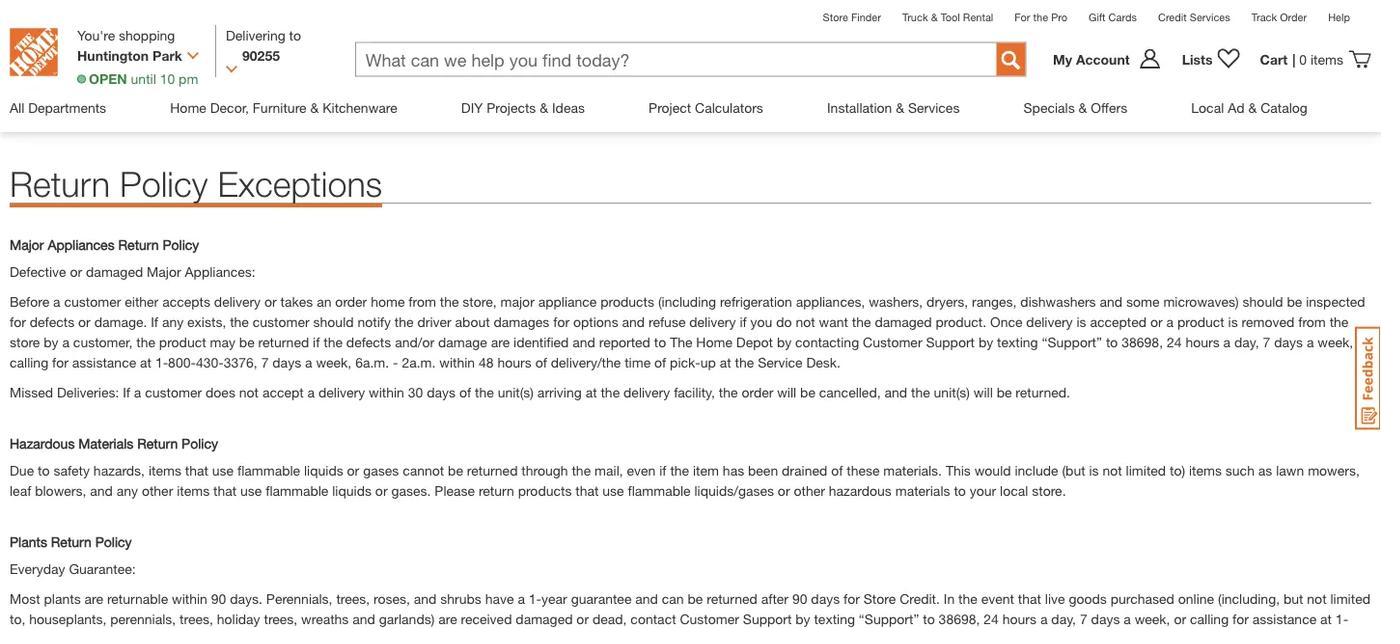 Task type: describe. For each thing, give the bounding box(es) containing it.
be up removed on the right of the page
[[1287, 293, 1302, 309]]

be right must
[[545, 43, 561, 59]]

mowers,
[[1308, 462, 1360, 478]]

& left "offers"
[[1079, 99, 1087, 115]]

has
[[723, 462, 744, 478]]

installation & services
[[827, 99, 960, 115]]

most
[[10, 591, 40, 607]]

houseplants,
[[29, 611, 107, 627]]

refrigeration
[[720, 293, 792, 309]]

facility,
[[674, 384, 715, 400]]

& right installation
[[896, 99, 905, 115]]

the up and/or
[[395, 314, 414, 330]]

and up accepted
[[1100, 293, 1123, 309]]

diy projects & ideas link
[[461, 83, 585, 132]]

800-
[[168, 354, 196, 370]]

home inside before a customer either accepts delivery or takes an order home from the store, major appliance products (including refrigeration appliances, washers, dryers, ranges, dishwashers and some microwaves) should be inspected for defects or damage. if any exists, the customer should notify the driver about damages for options and refuse delivery if you do not want the damaged product. once delivery is accepted or a product is removed from the store by a customer, the product may be returned if the defects and/or damage are identified and reported to the home depot by contacting customer support by texting "support" to 38698, 24 hours a day, 7 days a week, or calling for assistance at 1-800-430-3376, 7 days a week, 6a.m. - 2a.m. within 48 hours of delivery/the time of pick-up at the service desk.
[[696, 334, 733, 350]]

delivery/the
[[551, 354, 621, 370]]

microwaves)
[[1163, 293, 1239, 309]]

1 horizontal spatial use
[[240, 483, 262, 498]]

delivery down time
[[624, 384, 670, 400]]

dead,
[[593, 611, 627, 627]]

special for special order returns or cancellations
[[10, 16, 54, 32]]

products inside due to safety hazards, items that use flammable liquids or gases cannot be returned through the mail, even if the item has been drained of these materials. this would include (but is not limited to) items such as lawn mowers, leaf blowers, and any other items that use flammable liquids or gases. please return products that use flammable liquids/gases or other hazardous materials to your local store.
[[518, 483, 572, 498]]

gift cards link
[[1089, 11, 1137, 24]]

customer inside before a customer either accepts delivery or takes an order home from the store, major appliance products (including refrigeration appliances, washers, dryers, ranges, dishwashers and some microwaves) should be inspected for defects or damage. if any exists, the customer should notify the driver about damages for options and refuse delivery if you do not want the damaged product. once delivery is accepted or a product is removed from the store by a customer, the product may be returned if the defects and/or damage are identified and reported to the home depot by contacting customer support by texting "support" to 38698, 24 hours a day, 7 days a week, or calling for assistance at 1-800-430-3376, 7 days a week, 6a.m. - 2a.m. within 48 hours of delivery/the time of pick-up at the service desk.
[[863, 334, 922, 350]]

the inside most plants are returnable within 90 days. perennials, trees, roses, and shrubs have a 1-year guarantee and can be returned after 90 days for store credit. in the event that live goods purchased online (including, but not limited to, houseplants, perennials, trees, holiday trees, wreaths and garlands) are received damaged or dead, contact customer support by texting "support" to 38698, 24 hours a day, 7 days a week, or calling for assistance at 1
[[959, 591, 978, 607]]

0 vertical spatial defects
[[30, 314, 74, 330]]

my
[[1053, 51, 1072, 67]]

some
[[1126, 293, 1160, 309]]

days right 30
[[427, 384, 456, 400]]

1 vertical spatial if
[[313, 334, 320, 350]]

assistance inside before a customer either accepts delivery or takes an order home from the store, major appliance products (including refrigeration appliances, washers, dryers, ranges, dishwashers and some microwaves) should be inspected for defects or damage. if any exists, the customer should notify the driver about damages for options and refuse delivery if you do not want the damaged product. once delivery is accepted or a product is removed from the store by a customer, the product may be returned if the defects and/or damage are identified and reported to the home depot by contacting customer support by texting "support" to 38698, 24 hours a day, 7 days a week, or calling for assistance at 1-800-430-3376, 7 days a week, 6a.m. - 2a.m. within 48 hours of delivery/the time of pick-up at the service desk.
[[72, 354, 136, 370]]

materials.
[[884, 462, 942, 478]]

policy down does
[[182, 435, 218, 451]]

for down before
[[10, 314, 26, 330]]

not inside most plants are returnable within 90 days. perennials, trees, roses, and shrubs have a 1-year guarantee and can be returned after 90 days for store credit. in the event that live goods purchased online (including, but not limited to, houseplants, perennials, trees, holiday trees, wreaths and garlands) are received damaged or dead, contact customer support by texting "support" to 38698, 24 hours a day, 7 days a week, or calling for assistance at 1
[[1307, 591, 1327, 607]]

& left the tool
[[931, 11, 938, 24]]

perennials,
[[266, 591, 333, 607]]

return up hazards,
[[137, 435, 178, 451]]

2a.m.
[[402, 354, 436, 370]]

1 vertical spatial from
[[1298, 314, 1326, 330]]

park
[[153, 47, 182, 63]]

damage.
[[94, 314, 147, 330]]

guarantee:
[[69, 561, 136, 577]]

1- inside most plants are returnable within 90 days. perennials, trees, roses, and shrubs have a 1-year guarantee and can be returned after 90 days for store credit. in the event that live goods purchased online (including, but not limited to, houseplants, perennials, trees, holiday trees, wreaths and garlands) are received damaged or dead, contact customer support by texting "support" to 38698, 24 hours a day, 7 days a week, or calling for assistance at 1
[[529, 591, 542, 607]]

or right 'returns'
[[147, 16, 159, 32]]

0 horizontal spatial is
[[1077, 314, 1086, 330]]

the right facility,
[[719, 384, 738, 400]]

my account link
[[1053, 48, 1172, 71]]

reported
[[599, 334, 650, 350]]

and up garlands)
[[414, 591, 437, 607]]

0 horizontal spatial product
[[159, 334, 206, 350]]

that inside most plants are returnable within 90 days. perennials, trees, roses, and shrubs have a 1-year guarantee and can be returned after 90 days for store credit. in the event that live goods purchased online (including, but not limited to, houseplants, perennials, trees, holiday trees, wreaths and garlands) are received damaged or dead, contact customer support by texting "support" to 38698, 24 hours a day, 7 days a week, or calling for assistance at 1
[[1018, 591, 1041, 607]]

the down 'depot'
[[735, 354, 754, 370]]

the down 48
[[475, 384, 494, 400]]

credit
[[1158, 11, 1187, 24]]

until
[[131, 70, 156, 86]]

store inside most plants are returnable within 90 days. perennials, trees, roses, and shrubs have a 1-year guarantee and can be returned after 90 days for store credit. in the event that live goods purchased online (including, but not limited to, houseplants, perennials, trees, holiday trees, wreaths and garlands) are received damaged or dead, contact customer support by texting "support" to 38698, 24 hours a day, 7 days a week, or calling for assistance at 1
[[864, 591, 896, 607]]

project
[[649, 99, 691, 115]]

to inside most plants are returnable within 90 days. perennials, trees, roses, and shrubs have a 1-year guarantee and can be returned after 90 days for store credit. in the event that live goods purchased online (including, but not limited to, houseplants, perennials, trees, holiday trees, wreaths and garlands) are received damaged or dead, contact customer support by texting "support" to 38698, 24 hours a day, 7 days a week, or calling for assistance at 1
[[923, 611, 935, 627]]

for up deliveries: on the bottom
[[52, 354, 68, 370]]

and inside due to safety hazards, items that use flammable liquids or gases cannot be returned through the mail, even if the item has been drained of these materials. this would include (but is not limited to) items such as lawn mowers, leaf blowers, and any other items that use flammable liquids or gases. please return products that use flammable liquids/gases or other hazardous materials to your local store.
[[90, 483, 113, 498]]

hazardous
[[10, 435, 75, 451]]

1 horizontal spatial product
[[1178, 314, 1225, 330]]

to)
[[1170, 462, 1185, 478]]

2 horizontal spatial use
[[603, 483, 624, 498]]

and right fee
[[485, 43, 508, 59]]

the down damage.
[[136, 334, 155, 350]]

cart
[[1260, 51, 1288, 67]]

0 vertical spatial from
[[409, 293, 436, 309]]

items right 'to)'
[[1189, 462, 1222, 478]]

the right cancelled,
[[911, 384, 930, 400]]

materials
[[78, 435, 134, 451]]

products inside before a customer either accepts delivery or takes an order home from the store, major appliance products (including refrigeration appliances, washers, dryers, ranges, dishwashers and some microwaves) should be inspected for defects or damage. if any exists, the customer should notify the driver about damages for options and refuse delivery if you do not want the damaged product. once delivery is accepted or a product is removed from the store by a customer, the product may be returned if the defects and/or damage are identified and reported to the home depot by contacting customer support by texting "support" to 38698, 24 hours a day, 7 days a week, or calling for assistance at 1-800-430-3376, 7 days a week, 6a.m. - 2a.m. within 48 hours of delivery/the time of pick-up at the service desk.
[[601, 293, 654, 309]]

texting inside before a customer either accepts delivery or takes an order home from the store, major appliance products (including refrigeration appliances, washers, dryers, ranges, dishwashers and some microwaves) should be inspected for defects or damage. if any exists, the customer should notify the driver about damages for options and refuse delivery if you do not want the damaged product. once delivery is accepted or a product is removed from the store by a customer, the product may be returned if the defects and/or damage are identified and reported to the home depot by contacting customer support by texting "support" to 38698, 24 hours a day, 7 days a week, or calling for assistance at 1-800-430-3376, 7 days a week, 6a.m. - 2a.m. within 48 hours of delivery/the time of pick-up at the service desk.
[[997, 334, 1038, 350]]

be down delivering to
[[270, 43, 285, 59]]

*see
[[10, 73, 38, 89]]

be inside due to safety hazards, items that use flammable liquids or gases cannot be returned through the mail, even if the item has been drained of these materials. this would include (but is not limited to) items such as lawn mowers, leaf blowers, and any other items that use flammable liquids or gases. please return products that use flammable liquids/gases or other hazardous materials to your local store.
[[448, 462, 463, 478]]

of right time
[[654, 354, 666, 370]]

for right 10
[[179, 73, 196, 89]]

include
[[1015, 462, 1058, 478]]

returned inside due to safety hazards, items that use flammable liquids or gases cannot be returned through the mail, even if the item has been drained of these materials. this would include (but is not limited to) items such as lawn mowers, leaf blowers, and any other items that use flammable liquids or gases. please return products that use flammable liquids/gases or other hazardous materials to your local store.
[[467, 462, 518, 478]]

policy up 'appliances:'
[[163, 236, 199, 252]]

home decor, furniture & kitchenware link
[[170, 83, 397, 132]]

days up accept
[[272, 354, 301, 370]]

return up defective or damaged major appliances:
[[118, 236, 159, 252]]

or up "customer,"
[[78, 314, 90, 330]]

notify
[[358, 314, 391, 330]]

policy up guarantee: on the left bottom of the page
[[95, 534, 132, 550]]

and up delivery/the
[[573, 334, 595, 350]]

1 vertical spatial within
[[369, 384, 404, 400]]

or left gases
[[347, 462, 359, 478]]

the left item
[[670, 462, 689, 478]]

of inside due to safety hazards, items that use flammable liquids or gases cannot be returned through the mail, even if the item has been drained of these materials. this would include (but is not limited to) items such as lawn mowers, leaf blowers, and any other items that use flammable liquids or gases. please return products that use flammable liquids/gases or other hazardous materials to your local store.
[[831, 462, 843, 478]]

special for special order returns or cancellations may be subject to a 15% restocking fee and must be returned to the same store where the purchase was made*
[[10, 43, 54, 59]]

for down appliance on the top of the page
[[553, 314, 570, 330]]

24 inside most plants are returnable within 90 days. perennials, trees, roses, and shrubs have a 1-year guarantee and can be returned after 90 days for store credit. in the event that live goods purchased online (including, but not limited to, houseplants, perennials, trees, holiday trees, wreaths and garlands) are received damaged or dead, contact customer support by texting "support" to 38698, 24 hours a day, 7 days a week, or calling for assistance at 1
[[984, 611, 999, 627]]

departments
[[28, 99, 106, 115]]

pick-
[[670, 354, 701, 370]]

2 horizontal spatial customer
[[253, 314, 309, 330]]

& inside "link"
[[540, 99, 548, 115]]

within inside most plants are returnable within 90 days. perennials, trees, roses, and shrubs have a 1-year guarantee and can be returned after 90 days for store credit. in the event that live goods purchased online (including, but not limited to, houseplants, perennials, trees, holiday trees, wreaths and garlands) are received damaged or dead, contact customer support by texting "support" to 38698, 24 hours a day, 7 days a week, or calling for assistance at 1
[[172, 591, 207, 607]]

calculators
[[695, 99, 763, 115]]

policy up major appliances return policy
[[120, 163, 208, 204]]

2 horizontal spatial hours
[[1186, 334, 1220, 350]]

2 vertical spatial special
[[41, 73, 86, 89]]

services for installation & services
[[908, 99, 960, 115]]

this
[[946, 462, 971, 478]]

to up subject
[[289, 27, 301, 43]]

2 horizontal spatial trees,
[[336, 591, 370, 607]]

days down goods
[[1091, 611, 1120, 627]]

depot
[[736, 334, 773, 350]]

truck & tool rental link
[[902, 11, 993, 24]]

or down shopping
[[142, 43, 154, 59]]

days right after
[[811, 591, 840, 607]]

if inside before a customer either accepts delivery or takes an order home from the store, major appliance products (including refrigeration appliances, washers, dryers, ranges, dishwashers and some microwaves) should be inspected for defects or damage. if any exists, the customer should notify the driver about damages for options and refuse delivery if you do not want the damaged product. once delivery is accepted or a product is removed from the store by a customer, the product may be returned if the defects and/or damage are identified and reported to the home depot by contacting customer support by texting "support" to 38698, 24 hours a day, 7 days a week, or calling for assistance at 1-800-430-3376, 7 days a week, 6a.m. - 2a.m. within 48 hours of delivery/the time of pick-up at the service desk.
[[151, 314, 158, 330]]

even
[[627, 462, 656, 478]]

items down hazardous materials return policy
[[177, 483, 210, 498]]

return policy exceptions
[[10, 163, 382, 204]]

to right subject
[[337, 43, 349, 59]]

project calculators link
[[649, 83, 763, 132]]

to down accepted
[[1106, 334, 1118, 350]]

1 horizontal spatial major
[[147, 263, 181, 279]]

2 horizontal spatial if
[[740, 314, 747, 330]]

or down online
[[1174, 611, 1186, 627]]

details.
[[199, 73, 243, 89]]

gases.
[[391, 483, 431, 498]]

returned inside before a customer either accepts delivery or takes an order home from the store, major appliance products (including refrigeration appliances, washers, dryers, ranges, dishwashers and some microwaves) should be inspected for defects or damage. if any exists, the customer should notify the driver about damages for options and refuse delivery if you do not want the damaged product. once delivery is accepted or a product is removed from the store by a customer, the product may be returned if the defects and/or damage are identified and reported to the home depot by contacting customer support by texting "support" to 38698, 24 hours a day, 7 days a week, or calling for assistance at 1-800-430-3376, 7 days a week, 6a.m. - 2a.m. within 48 hours of delivery/the time of pick-up at the service desk.
[[258, 334, 309, 350]]

restocking
[[396, 43, 459, 59]]

due
[[10, 462, 34, 478]]

1 vertical spatial if
[[123, 384, 130, 400]]

1 unit(s) from the left
[[498, 384, 534, 400]]

2 horizontal spatial services
[[1190, 11, 1230, 24]]

delivery down 6a.m.
[[319, 384, 365, 400]]

any inside before a customer either accepts delivery or takes an order home from the store, major appliance products (including refrigeration appliances, washers, dryers, ranges, dishwashers and some microwaves) should be inspected for defects or damage. if any exists, the customer should notify the driver about damages for options and refuse delivery if you do not want the damaged product. once delivery is accepted or a product is removed from the store by a customer, the product may be returned if the defects and/or damage are identified and reported to the home depot by contacting customer support by texting "support" to 38698, 24 hours a day, 7 days a week, or calling for assistance at 1-800-430-3376, 7 days a week, 6a.m. - 2a.m. within 48 hours of delivery/the time of pick-up at the service desk.
[[162, 314, 184, 330]]

and right cancelled,
[[885, 384, 907, 400]]

dishwashers
[[1021, 293, 1096, 309]]

the right exists,
[[230, 314, 249, 330]]

items right hazards,
[[149, 462, 181, 478]]

can
[[662, 591, 684, 607]]

days down removed on the right of the page
[[1274, 334, 1303, 350]]

or down gases
[[375, 483, 388, 498]]

to left the
[[654, 334, 666, 350]]

diy
[[461, 99, 483, 115]]

of right 30
[[459, 384, 471, 400]]

do
[[776, 314, 792, 330]]

local ad & catalog link
[[1191, 83, 1308, 132]]

or down drained
[[778, 483, 790, 498]]

order for track order
[[1280, 11, 1307, 24]]

credit services link
[[1158, 11, 1230, 24]]

7 inside most plants are returnable within 90 days. perennials, trees, roses, and shrubs have a 1-year guarantee and can be returned after 90 days for store credit. in the event that live goods purchased online (including, but not limited to, houseplants, perennials, trees, holiday trees, wreaths and garlands) are received damaged or dead, contact customer support by texting "support" to 38698, 24 hours a day, 7 days a week, or calling for assistance at 1
[[1080, 611, 1088, 627]]

drained
[[782, 462, 827, 478]]

0 horizontal spatial customer
[[64, 293, 121, 309]]

& right furniture
[[310, 99, 319, 115]]

leaf
[[10, 483, 31, 498]]

cannot
[[403, 462, 444, 478]]

6a.m.
[[355, 354, 389, 370]]

after
[[761, 591, 789, 607]]

local
[[1000, 483, 1028, 498]]

0 vertical spatial store
[[823, 11, 848, 24]]

major
[[500, 293, 535, 309]]

the down delivery/the
[[601, 384, 620, 400]]

truck & tool rental
[[902, 11, 993, 24]]

1 vertical spatial week,
[[316, 354, 352, 370]]

1 vertical spatial order
[[742, 384, 773, 400]]

0 horizontal spatial trees,
[[180, 611, 213, 627]]

or down appliances
[[70, 263, 82, 279]]

1 vertical spatial liquids
[[332, 483, 372, 498]]

the up driver
[[440, 293, 459, 309]]

cancellations
[[158, 43, 237, 59]]

online
[[1178, 591, 1214, 607]]

catalog
[[1261, 99, 1308, 115]]

90255
[[242, 47, 280, 63]]

but
[[1284, 591, 1303, 607]]

30
[[408, 384, 423, 400]]

safety
[[53, 462, 90, 478]]

missed deliveries: if a customer does not accept a delivery within 30 days of the unit(s) arriving at the delivery facility, the order will be cancelled, and the unit(s) will be returned.
[[10, 384, 1070, 400]]

0 vertical spatial store
[[694, 43, 724, 59]]

to down this
[[954, 483, 966, 498]]

the home depot image
[[10, 28, 58, 76]]

at inside most plants are returnable within 90 days. perennials, trees, roses, and shrubs have a 1-year guarantee and can be returned after 90 days for store credit. in the event that live goods purchased online (including, but not limited to, houseplants, perennials, trees, holiday trees, wreaths and garlands) are received damaged or dead, contact customer support by texting "support" to 38698, 24 hours a day, 7 days a week, or calling for assistance at 1
[[1320, 611, 1332, 627]]

is inside due to safety hazards, items that use flammable liquids or gases cannot be returned through the mail, even if the item has been drained of these materials. this would include (but is not limited to) items such as lawn mowers, leaf blowers, and any other items that use flammable liquids or gases. please return products that use flammable liquids/gases or other hazardous materials to your local store.
[[1089, 462, 1099, 478]]

major appliances return policy
[[10, 236, 199, 252]]

2 90 from the left
[[792, 591, 807, 607]]

store,
[[463, 293, 497, 309]]

you're shopping
[[77, 27, 175, 43]]

accepts
[[162, 293, 210, 309]]

*see special services desk for details.
[[10, 73, 243, 89]]

0 horizontal spatial 7
[[261, 354, 269, 370]]

the down inspected
[[1330, 314, 1349, 330]]

same
[[657, 43, 690, 59]]

days.
[[230, 591, 262, 607]]

guarantee
[[571, 591, 632, 607]]

furniture
[[253, 99, 307, 115]]

returned.
[[1016, 384, 1070, 400]]

or down some
[[1151, 314, 1163, 330]]

customer inside most plants are returnable within 90 days. perennials, trees, roses, and shrubs have a 1-year guarantee and can be returned after 90 days for store credit. in the event that live goods purchased online (including, but not limited to, houseplants, perennials, trees, holiday trees, wreaths and garlands) are received damaged or dead, contact customer support by texting "support" to 38698, 24 hours a day, 7 days a week, or calling for assistance at 1
[[680, 611, 739, 627]]

my account
[[1053, 51, 1130, 67]]

track
[[1252, 11, 1277, 24]]

1 horizontal spatial may
[[241, 43, 266, 59]]

1 90 from the left
[[211, 591, 226, 607]]

by inside most plants are returnable within 90 days. perennials, trees, roses, and shrubs have a 1-year guarantee and can be returned after 90 days for store credit. in the event that live goods purchased online (including, but not limited to, houseplants, perennials, trees, holiday trees, wreaths and garlands) are received damaged or dead, contact customer support by texting "support" to 38698, 24 hours a day, 7 days a week, or calling for assistance at 1
[[796, 611, 810, 627]]

submit search image
[[1001, 51, 1020, 70]]

pm
[[179, 70, 198, 86]]

0 horizontal spatial use
[[212, 462, 234, 478]]

not right does
[[239, 384, 259, 400]]

0 horizontal spatial are
[[84, 591, 103, 607]]

for left credit.
[[844, 591, 860, 607]]

2 vertical spatial customer
[[145, 384, 202, 400]]

1 vertical spatial should
[[313, 314, 354, 330]]

before
[[10, 293, 49, 309]]

& right the ad
[[1248, 99, 1257, 115]]

refuse
[[649, 314, 686, 330]]

local
[[1191, 99, 1224, 115]]

2 vertical spatial are
[[438, 611, 457, 627]]

0 vertical spatial liquids
[[304, 462, 343, 478]]

tool
[[941, 11, 960, 24]]

0 vertical spatial should
[[1243, 293, 1283, 309]]

be up 3376,
[[239, 334, 255, 350]]

items right 0
[[1311, 51, 1344, 67]]

10
[[160, 70, 175, 86]]

"support" inside before a customer either accepts delivery or takes an order home from the store, major appliance products (including refrigeration appliances, washers, dryers, ranges, dishwashers and some microwaves) should be inspected for defects or damage. if any exists, the customer should notify the driver about damages for options and refuse delivery if you do not want the damaged product. once delivery is accepted or a product is removed from the store by a customer, the product may be returned if the defects and/or damage are identified and reported to the home depot by contacting customer support by texting "support" to 38698, 24 hours a day, 7 days a week, or calling for assistance at 1-800-430-3376, 7 days a week, 6a.m. - 2a.m. within 48 hours of delivery/the time of pick-up at the service desk.
[[1042, 334, 1102, 350]]

or left takes
[[264, 293, 277, 309]]



Task type: vqa. For each thing, say whether or not it's contained in the screenshot.
"IDEAS" in the Outdoor Decor Ideas & Projects
no



Task type: locate. For each thing, give the bounding box(es) containing it.
specials & offers link
[[1024, 83, 1128, 132]]

hazardous materials return policy
[[10, 435, 218, 451]]

0 vertical spatial "support"
[[1042, 334, 1102, 350]]

1 horizontal spatial are
[[438, 611, 457, 627]]

be inside most plants are returnable within 90 days. perennials, trees, roses, and shrubs have a 1-year guarantee and can be returned after 90 days for store credit. in the event that live goods purchased online (including, but not limited to, houseplants, perennials, trees, holiday trees, wreaths and garlands) are received damaged or dead, contact customer support by texting "support" to 38698, 24 hours a day, 7 days a week, or calling for assistance at 1
[[688, 591, 703, 607]]

projects
[[487, 99, 536, 115]]

delivery
[[214, 293, 261, 309], [689, 314, 736, 330], [1026, 314, 1073, 330], [319, 384, 365, 400], [624, 384, 670, 400]]

"support" down credit.
[[859, 611, 919, 627]]

2 unit(s) from the left
[[934, 384, 970, 400]]

return up everyday guarantee:
[[51, 534, 91, 550]]

customer
[[863, 334, 922, 350], [680, 611, 739, 627]]

0 horizontal spatial damaged
[[86, 263, 143, 279]]

day, down removed on the right of the page
[[1234, 334, 1259, 350]]

wreaths
[[301, 611, 349, 627]]

1 horizontal spatial unit(s)
[[934, 384, 970, 400]]

from up driver
[[409, 293, 436, 309]]

and up reported
[[622, 314, 645, 330]]

is
[[1077, 314, 1086, 330], [1228, 314, 1238, 330], [1089, 462, 1099, 478]]

plants
[[10, 534, 47, 550]]

been
[[748, 462, 778, 478]]

0 vertical spatial day,
[[1234, 334, 1259, 350]]

0 vertical spatial if
[[740, 314, 747, 330]]

0 horizontal spatial products
[[518, 483, 572, 498]]

any down hazards,
[[116, 483, 138, 498]]

order right an
[[335, 293, 367, 309]]

0 horizontal spatial hours
[[498, 354, 532, 370]]

services for *see special services desk for details.
[[90, 73, 141, 89]]

trees, left holiday
[[180, 611, 213, 627]]

other down hazards,
[[142, 483, 173, 498]]

0 horizontal spatial will
[[777, 384, 796, 400]]

0 horizontal spatial any
[[116, 483, 138, 498]]

and/or
[[395, 334, 434, 350]]

diy projects & ideas
[[461, 99, 585, 115]]

service
[[758, 354, 803, 370]]

1 horizontal spatial calling
[[1190, 611, 1229, 627]]

be right can
[[688, 591, 703, 607]]

0 vertical spatial support
[[926, 334, 975, 350]]

limited inside due to safety hazards, items that use flammable liquids or gases cannot be returned through the mail, even if the item has been drained of these materials. this would include (but is not limited to) items such as lawn mowers, leaf blowers, and any other items that use flammable liquids or gases. please return products that use flammable liquids/gases or other hazardous materials to your local store.
[[1126, 462, 1166, 478]]

the right the 'for'
[[1033, 11, 1048, 24]]

support down after
[[743, 611, 792, 627]]

1 vertical spatial 38698,
[[939, 611, 980, 627]]

is right (but
[[1089, 462, 1099, 478]]

before a customer either accepts delivery or takes an order home from the store, major appliance products (including refrigeration appliances, washers, dryers, ranges, dishwashers and some microwaves) should be inspected for defects or damage. if any exists, the customer should notify the driver about damages for options and refuse delivery if you do not want the damaged product. once delivery is accepted or a product is removed from the store by a customer, the product may be returned if the defects and/or damage are identified and reported to the home depot by contacting customer support by texting "support" to 38698, 24 hours a day, 7 days a week, or calling for assistance at 1-800-430-3376, 7 days a week, 6a.m. - 2a.m. within 48 hours of delivery/the time of pick-up at the service desk.
[[10, 293, 1369, 370]]

"support"
[[1042, 334, 1102, 350], [859, 611, 919, 627]]

0 horizontal spatial "support"
[[859, 611, 919, 627]]

not inside before a customer either accepts delivery or takes an order home from the store, major appliance products (including refrigeration appliances, washers, dryers, ranges, dishwashers and some microwaves) should be inspected for defects or damage. if any exists, the customer should notify the driver about damages for options and refuse delivery if you do not want the damaged product. once delivery is accepted or a product is removed from the store by a customer, the product may be returned if the defects and/or damage are identified and reported to the home depot by contacting customer support by texting "support" to 38698, 24 hours a day, 7 days a week, or calling for assistance at 1-800-430-3376, 7 days a week, 6a.m. - 2a.m. within 48 hours of delivery/the time of pick-up at the service desk.
[[796, 314, 815, 330]]

1 vertical spatial "support"
[[859, 611, 919, 627]]

1 horizontal spatial other
[[794, 483, 825, 498]]

0 horizontal spatial home
[[170, 99, 206, 115]]

7
[[1263, 334, 1271, 350], [261, 354, 269, 370], [1080, 611, 1088, 627]]

hours inside most plants are returnable within 90 days. perennials, trees, roses, and shrubs have a 1-year guarantee and can be returned after 90 days for store credit. in the event that live goods purchased online (including, but not limited to, houseplants, perennials, trees, holiday trees, wreaths and garlands) are received damaged or dead, contact customer support by texting "support" to 38698, 24 hours a day, 7 days a week, or calling for assistance at 1
[[1003, 611, 1037, 627]]

are down guarantee: on the left bottom of the page
[[84, 591, 103, 607]]

about
[[455, 314, 490, 330]]

through
[[522, 462, 568, 478]]

liquids
[[304, 462, 343, 478], [332, 483, 372, 498]]

if left you at right
[[740, 314, 747, 330]]

shrubs
[[440, 591, 481, 607]]

a
[[353, 43, 360, 59], [53, 293, 60, 309], [1167, 314, 1174, 330], [62, 334, 69, 350], [1223, 334, 1231, 350], [1307, 334, 1314, 350], [305, 354, 312, 370], [134, 384, 141, 400], [307, 384, 315, 400], [518, 591, 525, 607], [1040, 611, 1048, 627], [1124, 611, 1131, 627]]

special
[[10, 16, 54, 32], [10, 43, 54, 59], [41, 73, 86, 89]]

decor,
[[210, 99, 249, 115]]

finder
[[851, 11, 881, 24]]

returned
[[564, 43, 615, 59], [258, 334, 309, 350], [467, 462, 518, 478], [707, 591, 758, 607]]

materials
[[895, 483, 950, 498]]

2 horizontal spatial 7
[[1263, 334, 1271, 350]]

ad
[[1228, 99, 1245, 115]]

specials & offers
[[1024, 99, 1128, 115]]

1 horizontal spatial week,
[[1135, 611, 1170, 627]]

calling inside most plants are returnable within 90 days. perennials, trees, roses, and shrubs have a 1-year guarantee and can be returned after 90 days for store credit. in the event that live goods purchased online (including, but not limited to, houseplants, perennials, trees, holiday trees, wreaths and garlands) are received damaged or dead, contact customer support by texting "support" to 38698, 24 hours a day, 7 days a week, or calling for assistance at 1
[[1190, 611, 1229, 627]]

1 horizontal spatial from
[[1298, 314, 1326, 330]]

2 horizontal spatial is
[[1228, 314, 1238, 330]]

up
[[701, 354, 716, 370]]

support inside most plants are returnable within 90 days. perennials, trees, roses, and shrubs have a 1-year guarantee and can be returned after 90 days for store credit. in the event that live goods purchased online (including, but not limited to, houseplants, perennials, trees, holiday trees, wreaths and garlands) are received damaged or dead, contact customer support by texting "support" to 38698, 24 hours a day, 7 days a week, or calling for assistance at 1
[[743, 611, 792, 627]]

options
[[573, 314, 618, 330]]

1 vertical spatial major
[[147, 263, 181, 279]]

limited
[[1126, 462, 1166, 478], [1331, 591, 1371, 607]]

week, down inspected
[[1318, 334, 1353, 350]]

the left same
[[635, 43, 654, 59]]

"support" down dishwashers
[[1042, 334, 1102, 350]]

any inside due to safety hazards, items that use flammable liquids or gases cannot be returned through the mail, even if the item has been drained of these materials. this would include (but is not limited to) items such as lawn mowers, leaf blowers, and any other items that use flammable liquids or gases. please return products that use flammable liquids/gases or other hazardous materials to your local store.
[[116, 483, 138, 498]]

to,
[[10, 611, 25, 627]]

if down an
[[313, 334, 320, 350]]

2 horizontal spatial week,
[[1318, 334, 1353, 350]]

and down roses,
[[353, 611, 375, 627]]

0 vertical spatial 38698,
[[1122, 334, 1163, 350]]

0 horizontal spatial customer
[[680, 611, 739, 627]]

limited left 'to)'
[[1126, 462, 1166, 478]]

product up 800-
[[159, 334, 206, 350]]

store left finder
[[823, 11, 848, 24]]

rental
[[963, 11, 993, 24]]

may inside before a customer either accepts delivery or takes an order home from the store, major appliance products (including refrigeration appliances, washers, dryers, ranges, dishwashers and some microwaves) should be inspected for defects or damage. if any exists, the customer should notify the driver about damages for options and refuse delivery if you do not want the damaged product. once delivery is accepted or a product is removed from the store by a customer, the product may be returned if the defects and/or damage are identified and reported to the home depot by contacting customer support by texting "support" to 38698, 24 hours a day, 7 days a week, or calling for assistance at 1-800-430-3376, 7 days a week, 6a.m. - 2a.m. within 48 hours of delivery/the time of pick-up at the service desk.
[[210, 334, 235, 350]]

day, down live
[[1051, 611, 1076, 627]]

1 horizontal spatial should
[[1243, 293, 1283, 309]]

trees, down perennials,
[[264, 611, 298, 627]]

2 vertical spatial damaged
[[516, 611, 573, 627]]

products down the through
[[518, 483, 572, 498]]

major up either
[[147, 263, 181, 279]]

1 horizontal spatial 7
[[1080, 611, 1088, 627]]

1 vertical spatial assistance
[[1253, 611, 1317, 627]]

1 horizontal spatial damaged
[[516, 611, 573, 627]]

1 will from the left
[[777, 384, 796, 400]]

feedback link image
[[1355, 326, 1381, 430]]

product.
[[936, 314, 987, 330]]

exists,
[[187, 314, 226, 330]]

of
[[535, 354, 547, 370], [654, 354, 666, 370], [459, 384, 471, 400], [831, 462, 843, 478]]

1 vertical spatial product
[[159, 334, 206, 350]]

38698, down in
[[939, 611, 980, 627]]

liquids left gases
[[304, 462, 343, 478]]

day, inside most plants are returnable within 90 days. perennials, trees, roses, and shrubs have a 1-year guarantee and can be returned after 90 days for store credit. in the event that live goods purchased online (including, but not limited to, houseplants, perennials, trees, holiday trees, wreaths and garlands) are received damaged or dead, contact customer support by texting "support" to 38698, 24 hours a day, 7 days a week, or calling for assistance at 1
[[1051, 611, 1076, 627]]

the down an
[[324, 334, 343, 350]]

0 vertical spatial 1-
[[155, 354, 168, 370]]

order for special order returns or cancellations may be subject to a 15% restocking fee and must be returned to the same store where the purchase was made*
[[58, 43, 92, 59]]

hours down the event
[[1003, 611, 1037, 627]]

damaged down 'year'
[[516, 611, 573, 627]]

7 down goods
[[1080, 611, 1088, 627]]

1 horizontal spatial trees,
[[264, 611, 298, 627]]

ideas
[[552, 99, 585, 115]]

0 horizontal spatial from
[[409, 293, 436, 309]]

support
[[926, 334, 975, 350], [743, 611, 792, 627]]

customer
[[64, 293, 121, 309], [253, 314, 309, 330], [145, 384, 202, 400]]

0 horizontal spatial if
[[313, 334, 320, 350]]

contact
[[631, 611, 676, 627]]

store inside before a customer either accepts delivery or takes an order home from the store, major appliance products (including refrigeration appliances, washers, dryers, ranges, dishwashers and some microwaves) should be inspected for defects or damage. if any exists, the customer should notify the driver about damages for options and refuse delivery if you do not want the damaged product. once delivery is accepted or a product is removed from the store by a customer, the product may be returned if the defects and/or damage are identified and reported to the home depot by contacting customer support by texting "support" to 38698, 24 hours a day, 7 days a week, or calling for assistance at 1-800-430-3376, 7 days a week, 6a.m. - 2a.m. within 48 hours of delivery/the time of pick-up at the service desk.
[[10, 334, 40, 350]]

1 other from the left
[[142, 483, 173, 498]]

and down hazards,
[[90, 483, 113, 498]]

not inside due to safety hazards, items that use flammable liquids or gases cannot be returned through the mail, even if the item has been drained of these materials. this would include (but is not limited to) items such as lawn mowers, leaf blowers, and any other items that use flammable liquids or gases. please return products that use flammable liquids/gases or other hazardous materials to your local store.
[[1103, 462, 1122, 478]]

be left returned.
[[997, 384, 1012, 400]]

most plants are returnable within 90 days. perennials, trees, roses, and shrubs have a 1-year guarantee and can be returned after 90 days for store credit. in the event that live goods purchased online (including, but not limited to, houseplants, perennials, trees, holiday trees, wreaths and garlands) are received damaged or dead, contact customer support by texting "support" to 38698, 24 hours a day, 7 days a week, or calling for assistance at 1
[[10, 591, 1371, 628]]

appliances
[[48, 236, 115, 252]]

1 horizontal spatial customer
[[145, 384, 202, 400]]

or left dead,
[[577, 611, 589, 627]]

1 horizontal spatial 24
[[1167, 334, 1182, 350]]

from down inspected
[[1298, 314, 1326, 330]]

order
[[1280, 11, 1307, 24], [58, 16, 92, 32], [58, 43, 92, 59]]

are
[[491, 334, 510, 350], [84, 591, 103, 607], [438, 611, 457, 627]]

within left 30
[[369, 384, 404, 400]]

1 horizontal spatial store
[[694, 43, 724, 59]]

lists
[[1182, 51, 1213, 67]]

of down identified
[[535, 354, 547, 370]]

where
[[728, 43, 765, 59]]

week, inside most plants are returnable within 90 days. perennials, trees, roses, and shrubs have a 1-year guarantee and can be returned after 90 days for store credit. in the event that live goods purchased online (including, but not limited to, houseplants, perennials, trees, holiday trees, wreaths and garlands) are received damaged or dead, contact customer support by texting "support" to 38698, 24 hours a day, 7 days a week, or calling for assistance at 1
[[1135, 611, 1170, 627]]

support inside before a customer either accepts delivery or takes an order home from the store, major appliance products (including refrigeration appliances, washers, dryers, ranges, dishwashers and some microwaves) should be inspected for defects or damage. if any exists, the customer should notify the driver about damages for options and refuse delivery if you do not want the damaged product. once delivery is accepted or a product is removed from the store by a customer, the product may be returned if the defects and/or damage are identified and reported to the home depot by contacting customer support by texting "support" to 38698, 24 hours a day, 7 days a week, or calling for assistance at 1-800-430-3376, 7 days a week, 6a.m. - 2a.m. within 48 hours of delivery/the time of pick-up at the service desk.
[[926, 334, 975, 350]]

of left 'these'
[[831, 462, 843, 478]]

damaged inside most plants are returnable within 90 days. perennials, trees, roses, and shrubs have a 1-year guarantee and can be returned after 90 days for store credit. in the event that live goods purchased online (including, but not limited to, houseplants, perennials, trees, holiday trees, wreaths and garlands) are received damaged or dead, contact customer support by texting "support" to 38698, 24 hours a day, 7 days a week, or calling for assistance at 1
[[516, 611, 573, 627]]

credit services
[[1158, 11, 1230, 24]]

assistance inside most plants are returnable within 90 days. perennials, trees, roses, and shrubs have a 1-year guarantee and can be returned after 90 days for store credit. in the event that live goods purchased online (including, but not limited to, houseplants, perennials, trees, holiday trees, wreaths and garlands) are received damaged or dead, contact customer support by texting "support" to 38698, 24 hours a day, 7 days a week, or calling for assistance at 1
[[1253, 611, 1317, 627]]

0 vertical spatial any
[[162, 314, 184, 330]]

0 horizontal spatial assistance
[[72, 354, 136, 370]]

3376,
[[224, 354, 257, 370]]

are up 48
[[491, 334, 510, 350]]

to down credit.
[[923, 611, 935, 627]]

0 horizontal spatial store
[[10, 334, 40, 350]]

returned up ideas
[[564, 43, 615, 59]]

trees, up wreaths
[[336, 591, 370, 607]]

0 vertical spatial 7
[[1263, 334, 1271, 350]]

flammable
[[237, 462, 300, 478], [266, 483, 329, 498], [628, 483, 691, 498]]

2 vertical spatial hours
[[1003, 611, 1037, 627]]

subject
[[289, 43, 333, 59]]

the right where
[[768, 43, 787, 59]]

have
[[485, 591, 514, 607]]

are inside before a customer either accepts delivery or takes an order home from the store, major appliance products (including refrigeration appliances, washers, dryers, ranges, dishwashers and some microwaves) should be inspected for defects or damage. if any exists, the customer should notify the driver about damages for options and refuse delivery if you do not want the damaged product. once delivery is accepted or a product is removed from the store by a customer, the product may be returned if the defects and/or damage are identified and reported to the home depot by contacting customer support by texting "support" to 38698, 24 hours a day, 7 days a week, or calling for assistance at 1-800-430-3376, 7 days a week, 6a.m. - 2a.m. within 48 hours of delivery/the time of pick-up at the service desk.
[[491, 334, 510, 350]]

"support" inside most plants are returnable within 90 days. perennials, trees, roses, and shrubs have a 1-year guarantee and can be returned after 90 days for store credit. in the event that live goods purchased online (including, but not limited to, houseplants, perennials, trees, holiday trees, wreaths and garlands) are received damaged or dead, contact customer support by texting "support" to 38698, 24 hours a day, 7 days a week, or calling for assistance at 1
[[859, 611, 919, 627]]

not right but
[[1307, 591, 1327, 607]]

0 horizontal spatial other
[[142, 483, 173, 498]]

the right 'want'
[[852, 314, 871, 330]]

be
[[270, 43, 285, 59], [545, 43, 561, 59], [1287, 293, 1302, 309], [239, 334, 255, 350], [800, 384, 816, 400], [997, 384, 1012, 400], [448, 462, 463, 478], [688, 591, 703, 607]]

1 horizontal spatial hours
[[1003, 611, 1037, 627]]

purchase
[[791, 43, 847, 59]]

open
[[89, 70, 127, 86]]

damaged
[[86, 263, 143, 279], [875, 314, 932, 330], [516, 611, 573, 627]]

1 horizontal spatial customer
[[863, 334, 922, 350]]

None text field
[[356, 43, 977, 78]]

store finder
[[823, 11, 881, 24]]

0 vertical spatial services
[[1190, 11, 1230, 24]]

these
[[847, 462, 880, 478]]

1 vertical spatial day,
[[1051, 611, 1076, 627]]

home
[[170, 99, 206, 115], [696, 334, 733, 350]]

1 horizontal spatial will
[[974, 384, 993, 400]]

24 inside before a customer either accepts delivery or takes an order home from the store, major appliance products (including refrigeration appliances, washers, dryers, ranges, dishwashers and some microwaves) should be inspected for defects or damage. if any exists, the customer should notify the driver about damages for options and refuse delivery if you do not want the damaged product. once delivery is accepted or a product is removed from the store by a customer, the product may be returned if the defects and/or damage are identified and reported to the home depot by contacting customer support by texting "support" to 38698, 24 hours a day, 7 days a week, or calling for assistance at 1-800-430-3376, 7 days a week, 6a.m. - 2a.m. within 48 hours of delivery/the time of pick-up at the service desk.
[[1167, 334, 1182, 350]]

and up "contact" at the left bottom of the page
[[635, 591, 658, 607]]

2 will from the left
[[974, 384, 993, 400]]

1 vertical spatial store
[[10, 334, 40, 350]]

gases
[[363, 462, 399, 478]]

0 vertical spatial major
[[10, 236, 44, 252]]

order right 'track'
[[1280, 11, 1307, 24]]

0 vertical spatial are
[[491, 334, 510, 350]]

be up the please
[[448, 462, 463, 478]]

0 vertical spatial assistance
[[72, 354, 136, 370]]

other down drained
[[794, 483, 825, 498]]

ranges,
[[972, 293, 1017, 309]]

huntington
[[77, 47, 149, 63]]

such
[[1226, 462, 1255, 478]]

0 horizontal spatial unit(s)
[[498, 384, 534, 400]]

local ad & catalog
[[1191, 99, 1308, 115]]

unit(s) left arriving
[[498, 384, 534, 400]]

contacting
[[795, 334, 859, 350]]

goods
[[1069, 591, 1107, 607]]

returned inside most plants are returnable within 90 days. perennials, trees, roses, and shrubs have a 1-year guarantee and can be returned after 90 days for store credit. in the event that live goods purchased online (including, but not limited to, houseplants, perennials, trees, holiday trees, wreaths and garlands) are received damaged or dead, contact customer support by texting "support" to 38698, 24 hours a day, 7 days a week, or calling for assistance at 1
[[707, 591, 758, 607]]

0 vertical spatial customer
[[64, 293, 121, 309]]

home
[[371, 293, 405, 309]]

0 horizontal spatial day,
[[1051, 611, 1076, 627]]

0 vertical spatial may
[[241, 43, 266, 59]]

damaged down washers,
[[875, 314, 932, 330]]

24
[[1167, 334, 1182, 350], [984, 611, 999, 627]]

38698, inside most plants are returnable within 90 days. perennials, trees, roses, and shrubs have a 1-year guarantee and can be returned after 90 days for store credit. in the event that live goods purchased online (including, but not limited to, houseplants, perennials, trees, holiday trees, wreaths and garlands) are received damaged or dead, contact customer support by texting "support" to 38698, 24 hours a day, 7 days a week, or calling for assistance at 1
[[939, 611, 980, 627]]

0 horizontal spatial store
[[823, 11, 848, 24]]

2 horizontal spatial within
[[439, 354, 475, 370]]

returned down takes
[[258, 334, 309, 350]]

appliance
[[538, 293, 597, 309]]

1 vertical spatial 1-
[[529, 591, 542, 607]]

0 horizontal spatial within
[[172, 591, 207, 607]]

services down 'made*'
[[908, 99, 960, 115]]

0 vertical spatial if
[[151, 314, 158, 330]]

& left ideas
[[540, 99, 548, 115]]

may up '430-'
[[210, 334, 235, 350]]

2 other from the left
[[794, 483, 825, 498]]

1- inside before a customer either accepts delivery or takes an order home from the store, major appliance products (including refrigeration appliances, washers, dryers, ranges, dishwashers and some microwaves) should be inspected for defects or damage. if any exists, the customer should notify the driver about damages for options and refuse delivery if you do not want the damaged product. once delivery is accepted or a product is removed from the store by a customer, the product may be returned if the defects and/or damage are identified and reported to the home depot by contacting customer support by texting "support" to 38698, 24 hours a day, 7 days a week, or calling for assistance at 1-800-430-3376, 7 days a week, 6a.m. - 2a.m. within 48 hours of delivery/the time of pick-up at the service desk.
[[155, 354, 168, 370]]

does
[[206, 384, 235, 400]]

38698, inside before a customer either accepts delivery or takes an order home from the store, major appliance products (including refrigeration appliances, washers, dryers, ranges, dishwashers and some microwaves) should be inspected for defects or damage. if any exists, the customer should notify the driver about damages for options and refuse delivery if you do not want the damaged product. once delivery is accepted or a product is removed from the store by a customer, the product may be returned if the defects and/or damage are identified and reported to the home depot by contacting customer support by texting "support" to 38698, 24 hours a day, 7 days a week, or calling for assistance at 1-800-430-3376, 7 days a week, 6a.m. - 2a.m. within 48 hours of delivery/the time of pick-up at the service desk.
[[1122, 334, 1163, 350]]

1 vertical spatial customer
[[680, 611, 739, 627]]

0 vertical spatial limited
[[1126, 462, 1166, 478]]

return up appliances
[[10, 163, 110, 204]]

cancelled,
[[819, 384, 881, 400]]

1 horizontal spatial 38698,
[[1122, 334, 1163, 350]]

order inside before a customer either accepts delivery or takes an order home from the store, major appliance products (including refrigeration appliances, washers, dryers, ranges, dishwashers and some microwaves) should be inspected for defects or damage. if any exists, the customer should notify the driver about damages for options and refuse delivery if you do not want the damaged product. once delivery is accepted or a product is removed from the store by a customer, the product may be returned if the defects and/or damage are identified and reported to the home depot by contacting customer support by texting "support" to 38698, 24 hours a day, 7 days a week, or calling for assistance at 1-800-430-3376, 7 days a week, 6a.m. - 2a.m. within 48 hours of delivery/the time of pick-up at the service desk.
[[335, 293, 367, 309]]

fee
[[463, 43, 481, 59]]

gift
[[1089, 11, 1106, 24]]

order down you're
[[58, 43, 92, 59]]

the left mail,
[[572, 462, 591, 478]]

within down damage
[[439, 354, 475, 370]]

calling up missed
[[10, 354, 48, 370]]

unit(s) down product.
[[934, 384, 970, 400]]

0 horizontal spatial may
[[210, 334, 235, 350]]

1 vertical spatial hours
[[498, 354, 532, 370]]

0 horizontal spatial 1-
[[155, 354, 168, 370]]

2 vertical spatial services
[[908, 99, 960, 115]]

track order link
[[1252, 11, 1307, 24]]

2 vertical spatial week,
[[1135, 611, 1170, 627]]

1 horizontal spatial services
[[908, 99, 960, 115]]

1 horizontal spatial texting
[[997, 334, 1038, 350]]

damaged inside before a customer either accepts delivery or takes an order home from the store, major appliance products (including refrigeration appliances, washers, dryers, ranges, dishwashers and some microwaves) should be inspected for defects or damage. if any exists, the customer should notify the driver about damages for options and refuse delivery if you do not want the damaged product. once delivery is accepted or a product is removed from the store by a customer, the product may be returned if the defects and/or damage are identified and reported to the home depot by contacting customer support by texting "support" to 38698, 24 hours a day, 7 days a week, or calling for assistance at 1-800-430-3376, 7 days a week, 6a.m. - 2a.m. within 48 hours of delivery/the time of pick-up at the service desk.
[[875, 314, 932, 330]]

is left removed on the right of the page
[[1228, 314, 1238, 330]]

delivery down 'appliances:'
[[214, 293, 261, 309]]

(but
[[1062, 462, 1085, 478]]

0 vertical spatial products
[[601, 293, 654, 309]]

for down (including,
[[1233, 611, 1249, 627]]

to right due
[[38, 462, 50, 478]]

1 horizontal spatial 90
[[792, 591, 807, 607]]

returned up return
[[467, 462, 518, 478]]

1 horizontal spatial defects
[[346, 334, 391, 350]]

day, inside before a customer either accepts delivery or takes an order home from the store, major appliance products (including refrigeration appliances, washers, dryers, ranges, dishwashers and some microwaves) should be inspected for defects or damage. if any exists, the customer should notify the driver about damages for options and refuse delivery if you do not want the damaged product. once delivery is accepted or a product is removed from the store by a customer, the product may be returned if the defects and/or damage are identified and reported to the home depot by contacting customer support by texting "support" to 38698, 24 hours a day, 7 days a week, or calling for assistance at 1-800-430-3376, 7 days a week, 6a.m. - 2a.m. within 48 hours of delivery/the time of pick-up at the service desk.
[[1234, 334, 1259, 350]]

limited inside most plants are returnable within 90 days. perennials, trees, roses, and shrubs have a 1-year guarantee and can be returned after 90 days for store credit. in the event that live goods purchased online (including, but not limited to, houseplants, perennials, trees, holiday trees, wreaths and garlands) are received damaged or dead, contact customer support by texting "support" to 38698, 24 hours a day, 7 days a week, or calling for assistance at 1
[[1331, 591, 1371, 607]]

1 vertical spatial damaged
[[875, 314, 932, 330]]

calling inside before a customer either accepts delivery or takes an order home from the store, major appliance products (including refrigeration appliances, washers, dryers, ranges, dishwashers and some microwaves) should be inspected for defects or damage. if any exists, the customer should notify the driver about damages for options and refuse delivery if you do not want the damaged product. once delivery is accepted or a product is removed from the store by a customer, the product may be returned if the defects and/or damage are identified and reported to the home depot by contacting customer support by texting "support" to 38698, 24 hours a day, 7 days a week, or calling for assistance at 1-800-430-3376, 7 days a week, 6a.m. - 2a.m. within 48 hours of delivery/the time of pick-up at the service desk.
[[10, 354, 48, 370]]

desk
[[145, 73, 176, 89]]

1 horizontal spatial is
[[1089, 462, 1099, 478]]

if down either
[[151, 314, 158, 330]]

delivery down (including
[[689, 314, 736, 330]]

order for special order returns or cancellations
[[58, 16, 92, 32]]

customer down 800-
[[145, 384, 202, 400]]

0 vertical spatial calling
[[10, 354, 48, 370]]

time
[[625, 354, 651, 370]]

if inside due to safety hazards, items that use flammable liquids or gases cannot be returned through the mail, even if the item has been drained of these materials. this would include (but is not limited to) items such as lawn mowers, leaf blowers, and any other items that use flammable liquids or gases. please return products that use flammable liquids/gases or other hazardous materials to your local store.
[[659, 462, 666, 478]]

unit(s)
[[498, 384, 534, 400], [934, 384, 970, 400]]

delivering to
[[226, 27, 301, 43]]

1 horizontal spatial if
[[151, 314, 158, 330]]

hazards,
[[93, 462, 145, 478]]

0 horizontal spatial week,
[[316, 354, 352, 370]]

0 vertical spatial texting
[[997, 334, 1038, 350]]

store right same
[[694, 43, 724, 59]]

0 horizontal spatial should
[[313, 314, 354, 330]]

2 horizontal spatial are
[[491, 334, 510, 350]]

0 vertical spatial order
[[335, 293, 367, 309]]

1 horizontal spatial any
[[162, 314, 184, 330]]

1 horizontal spatial store
[[864, 591, 896, 607]]

48
[[479, 354, 494, 370]]

everyday guarantee:
[[10, 561, 136, 577]]

to left same
[[619, 43, 631, 59]]

1 vertical spatial are
[[84, 591, 103, 607]]

0 horizontal spatial 38698,
[[939, 611, 980, 627]]

within inside before a customer either accepts delivery or takes an order home from the store, major appliance products (including refrigeration appliances, washers, dryers, ranges, dishwashers and some microwaves) should be inspected for defects or damage. if any exists, the customer should notify the driver about damages for options and refuse delivery if you do not want the damaged product. once delivery is accepted or a product is removed from the store by a customer, the product may be returned if the defects and/or damage are identified and reported to the home depot by contacting customer support by texting "support" to 38698, 24 hours a day, 7 days a week, or calling for assistance at 1-800-430-3376, 7 days a week, 6a.m. - 2a.m. within 48 hours of delivery/the time of pick-up at the service desk.
[[439, 354, 475, 370]]

week, left 6a.m.
[[316, 354, 352, 370]]

1 vertical spatial 7
[[261, 354, 269, 370]]

1 horizontal spatial products
[[601, 293, 654, 309]]

defective or damaged major appliances:
[[10, 263, 255, 279]]

all departments link
[[10, 83, 106, 132]]

15%
[[364, 43, 392, 59]]

major up defective
[[10, 236, 44, 252]]

assistance down "customer,"
[[72, 354, 136, 370]]

or down inspected
[[1357, 334, 1369, 350]]

1 horizontal spatial limited
[[1331, 591, 1371, 607]]

1 horizontal spatial 1-
[[529, 591, 542, 607]]

texting inside most plants are returnable within 90 days. perennials, trees, roses, and shrubs have a 1-year guarantee and can be returned after 90 days for store credit. in the event that live goods purchased online (including, but not limited to, houseplants, perennials, trees, holiday trees, wreaths and garlands) are received damaged or dead, contact customer support by texting "support" to 38698, 24 hours a day, 7 days a week, or calling for assistance at 1
[[814, 611, 855, 627]]

None text field
[[356, 43, 977, 78]]

be down desk.
[[800, 384, 816, 400]]

inspected
[[1306, 293, 1365, 309]]

delivery down dishwashers
[[1026, 314, 1073, 330]]



